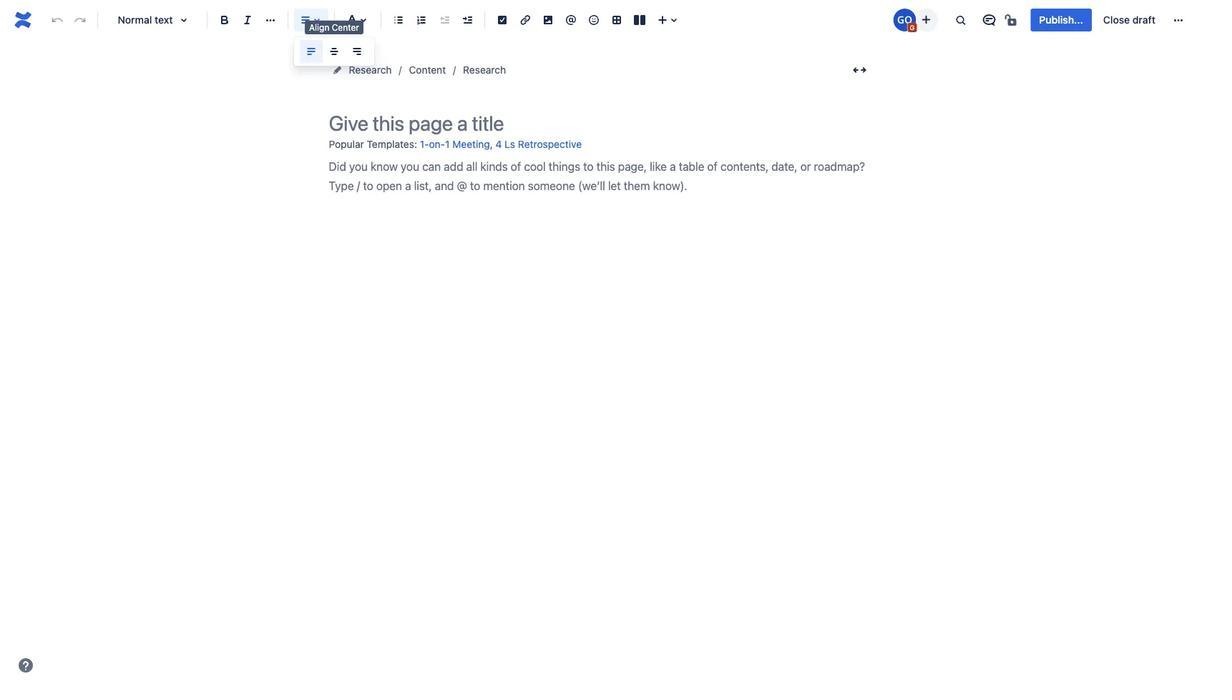 Task type: vqa. For each thing, say whether or not it's contained in the screenshot.
Notifications image
no



Task type: locate. For each thing, give the bounding box(es) containing it.
research
[[349, 64, 392, 76], [463, 64, 506, 76]]

align right image
[[348, 43, 366, 60]]

content link
[[409, 62, 446, 79]]

content
[[409, 64, 446, 76]]

on-
[[429, 138, 445, 150]]

retrospective
[[518, 138, 582, 150]]

research link
[[349, 62, 392, 79], [463, 62, 506, 79]]

indent tab image
[[459, 11, 476, 29]]

Give this page a title text field
[[329, 112, 873, 135]]

gary orlando image
[[893, 9, 916, 31]]

1
[[445, 138, 450, 150]]

normal
[[118, 14, 152, 26]]

align center
[[309, 22, 359, 32]]

research down align right image
[[349, 64, 392, 76]]

research down indent tab "icon"
[[463, 64, 506, 76]]

center
[[332, 22, 359, 32]]

add image, video, or file image
[[539, 11, 557, 29]]

research link down indent tab "icon"
[[463, 62, 506, 79]]

no restrictions image
[[1003, 11, 1021, 29]]

popular
[[329, 138, 364, 150]]

popular templates: 1-on-1 meeting , 4 ls retrospective
[[329, 138, 582, 150]]

confluence image
[[11, 9, 34, 31]]

0 horizontal spatial research
[[349, 64, 392, 76]]

comment icon image
[[981, 11, 998, 29]]

more formatting image
[[262, 11, 279, 29]]

publish...
[[1039, 14, 1083, 26]]

move this page image
[[332, 64, 343, 76]]

2 research from the left
[[463, 64, 506, 76]]

outdent ⇧tab image
[[436, 11, 453, 29]]

0 horizontal spatial research link
[[349, 62, 392, 79]]

confluence image
[[11, 9, 34, 31]]

1 horizontal spatial research link
[[463, 62, 506, 79]]

1-
[[420, 138, 429, 150]]

text
[[155, 14, 173, 26]]

4 ls retrospective button
[[495, 133, 582, 157]]

1 horizontal spatial research
[[463, 64, 506, 76]]

undo ⌘z image
[[49, 11, 66, 29]]

align center image
[[326, 43, 343, 60]]

normal text button
[[104, 4, 201, 36]]

2 research link from the left
[[463, 62, 506, 79]]

research link down align right image
[[349, 62, 392, 79]]

Main content area, start typing to enter text. text field
[[329, 157, 873, 196]]

emoji image
[[585, 11, 602, 29]]

align
[[309, 22, 329, 32]]

italic ⌘i image
[[239, 11, 256, 29]]

,
[[490, 138, 493, 150]]

mention image
[[562, 11, 580, 29]]

more image
[[1170, 11, 1187, 29]]

align left image
[[297, 11, 314, 29]]

close draft
[[1103, 14, 1156, 26]]



Task type: describe. For each thing, give the bounding box(es) containing it.
align left image
[[303, 43, 320, 60]]

bullet list ⌘⇧8 image
[[390, 11, 407, 29]]

normal text
[[118, 14, 173, 26]]

publish... button
[[1031, 9, 1092, 31]]

layouts image
[[631, 11, 648, 29]]

invite to edit image
[[918, 11, 935, 28]]

redo ⌘⇧z image
[[72, 11, 89, 29]]

link image
[[517, 11, 534, 29]]

close draft button
[[1095, 9, 1164, 31]]

1-on-1 meeting button
[[420, 133, 490, 157]]

help image
[[17, 658, 34, 675]]

numbered list ⌘⇧7 image
[[413, 11, 430, 29]]

draft
[[1132, 14, 1156, 26]]

templates:
[[367, 138, 417, 150]]

close
[[1103, 14, 1130, 26]]

1 research from the left
[[349, 64, 392, 76]]

ls
[[505, 138, 515, 150]]

bold ⌘b image
[[216, 11, 233, 29]]

table image
[[608, 11, 625, 29]]

4
[[495, 138, 502, 150]]

meeting
[[452, 138, 490, 150]]

find and replace image
[[952, 11, 969, 29]]

make page full-width image
[[851, 62, 868, 79]]

1 research link from the left
[[349, 62, 392, 79]]

action item image
[[494, 11, 511, 29]]

align center tooltip
[[305, 20, 363, 34]]



